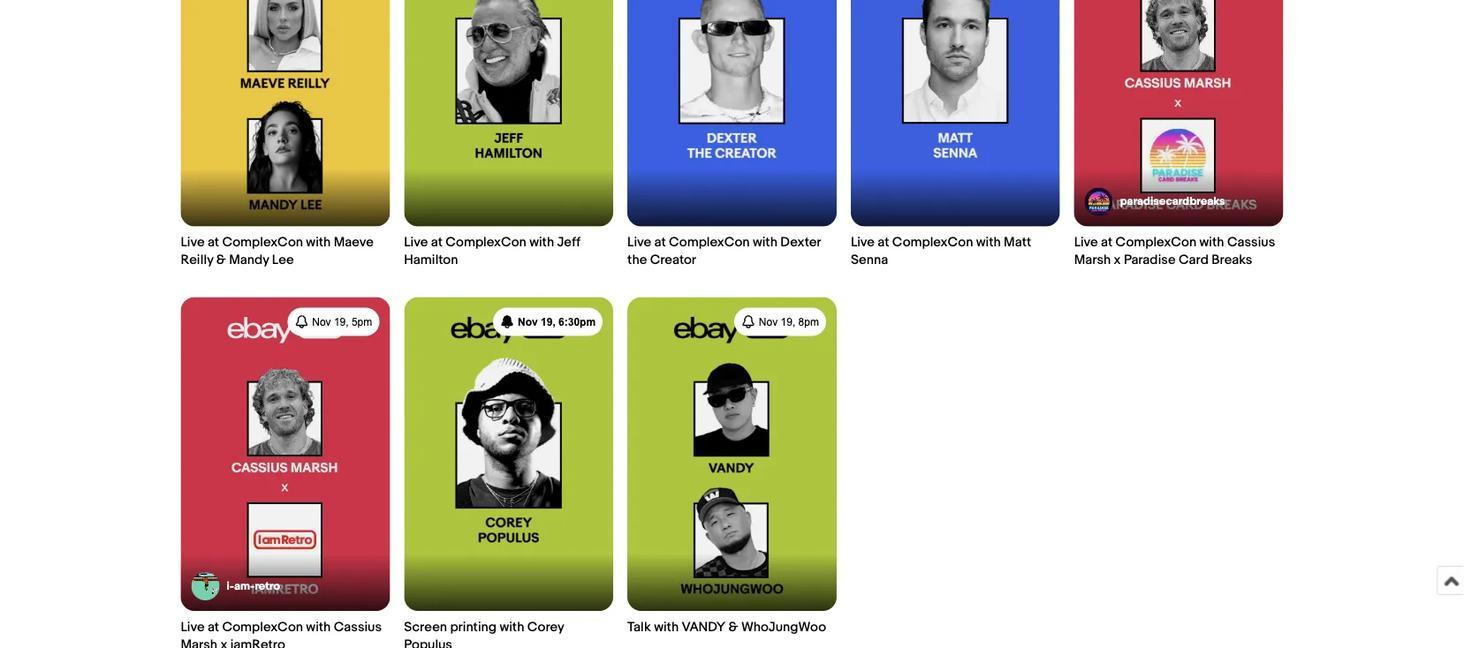 Task type: describe. For each thing, give the bounding box(es) containing it.
i am retro image
[[191, 573, 220, 601]]

at for live at complexcon with dexter the creator
[[654, 235, 666, 251]]

nov 19, 6:30pm button
[[493, 308, 603, 336]]

live at complexcon with maeve reilly & mandy lee
[[181, 235, 374, 268]]

complexcon for live at complexcon with maeve reilly & mandy lee
[[222, 235, 303, 251]]

marsh for live at complexcon with cassius marsh x iamretro
[[181, 637, 217, 649]]

senna
[[851, 252, 888, 268]]

at for live at complexcon with maeve reilly & mandy lee
[[208, 235, 219, 251]]

i-am-retro link
[[191, 573, 280, 601]]

complexcon for live at complexcon with cassius marsh x iamretro
[[222, 620, 303, 636]]

cassius for live at complexcon with cassius marsh x iamretro
[[334, 620, 382, 636]]

complexcon for live at complexcon with cassius marsh x paradise card breaks
[[1116, 235, 1197, 251]]

with for live at complexcon with cassius marsh x iamretro
[[306, 620, 331, 636]]

vandy
[[682, 620, 726, 636]]

retro
[[255, 580, 280, 594]]

screen printing with corey populus
[[404, 620, 564, 649]]

complexcon for live at complexcon with jeff hamilton
[[446, 235, 527, 251]]

live for live at complexcon with dexter the creator
[[628, 235, 651, 251]]

reilly
[[181, 252, 213, 268]]

marsh for live at complexcon with cassius marsh x paradise card breaks
[[1074, 252, 1111, 268]]

live for live at complexcon with maeve reilly & mandy lee
[[181, 235, 205, 251]]

with inside 'link'
[[654, 620, 679, 636]]

at for live at complexcon with cassius marsh x iamretro
[[208, 620, 219, 636]]

& inside "live at complexcon with maeve reilly & mandy lee"
[[216, 252, 226, 268]]

x for paradise
[[1114, 252, 1121, 268]]

mandy
[[229, 252, 269, 268]]

corey
[[527, 620, 564, 636]]

live at complexcon with cassius marsh x iamretro
[[181, 620, 382, 649]]

at for live at complexcon with matt senna
[[878, 235, 889, 251]]

card
[[1179, 252, 1209, 268]]

with for live at complexcon with cassius marsh x paradise card breaks
[[1200, 235, 1224, 251]]

live for live at complexcon with cassius marsh x paradise card breaks
[[1074, 235, 1098, 251]]

live at complexcon with jeff hamilton link
[[404, 0, 613, 269]]

i-
[[227, 580, 234, 594]]

nov for corey
[[518, 317, 538, 328]]

complexcon for live at complexcon with matt senna
[[892, 235, 973, 251]]

& inside 'link'
[[729, 620, 738, 636]]

printing
[[450, 620, 497, 636]]

with for live at complexcon with jeff hamilton
[[529, 235, 554, 251]]

maeve
[[334, 235, 374, 251]]

paradisecardbreaks
[[1120, 195, 1225, 209]]

whojungwoo
[[741, 620, 826, 636]]

live for live at complexcon with jeff hamilton
[[404, 235, 428, 251]]

nov 19, 5pm
[[312, 317, 372, 328]]

live at complexcon with dexter the creator link
[[628, 0, 837, 269]]

nov 19, 8pm button
[[734, 308, 826, 336]]

the
[[628, 252, 647, 268]]



Task type: locate. For each thing, give the bounding box(es) containing it.
19, for corey
[[541, 317, 556, 328]]

x inside live at complexcon with cassius marsh x iamretro
[[220, 637, 227, 649]]

live at complexcon with dexter the creator
[[628, 235, 821, 268]]

3 nov from the left
[[759, 317, 778, 328]]

with inside live at complexcon with cassius marsh x iamretro
[[306, 620, 331, 636]]

i-am-retro
[[227, 580, 280, 594]]

nov for &
[[759, 317, 778, 328]]

complexcon up creator on the top of page
[[669, 235, 750, 251]]

at up creator on the top of page
[[654, 235, 666, 251]]

0 vertical spatial marsh
[[1074, 252, 1111, 268]]

at down paradisecardbreaks icon
[[1101, 235, 1113, 251]]

nov
[[312, 317, 331, 328], [518, 317, 538, 328], [759, 317, 778, 328]]

lee
[[272, 252, 294, 268]]

5pm
[[352, 317, 372, 328]]

live for live at complexcon with matt senna
[[851, 235, 875, 251]]

19, left 8pm on the right
[[781, 317, 796, 328]]

live up senna on the top right
[[851, 235, 875, 251]]

2 horizontal spatial 19,
[[781, 317, 796, 328]]

& right vandy
[[729, 620, 738, 636]]

live inside live at complexcon with jeff hamilton
[[404, 235, 428, 251]]

cassius inside live at complexcon with cassius marsh x paradise card breaks
[[1227, 235, 1275, 251]]

at
[[208, 235, 219, 251], [431, 235, 443, 251], [878, 235, 889, 251], [654, 235, 666, 251], [1101, 235, 1113, 251], [208, 620, 219, 636]]

live at complexcon with jeff hamilton
[[404, 235, 580, 268]]

0 horizontal spatial &
[[216, 252, 226, 268]]

at up reilly
[[208, 235, 219, 251]]

19, inside "button"
[[334, 317, 349, 328]]

at inside live at complexcon with matt senna
[[878, 235, 889, 251]]

19, left 6:30pm
[[541, 317, 556, 328]]

screen printing with corey populus link
[[404, 297, 613, 649]]

live at complexcon with cassius marsh x paradise card breaks
[[1074, 235, 1275, 268]]

populus
[[404, 637, 452, 649]]

nov inside button
[[759, 317, 778, 328]]

0 vertical spatial cassius
[[1227, 235, 1275, 251]]

2 nov from the left
[[518, 317, 538, 328]]

1 horizontal spatial &
[[729, 620, 738, 636]]

19,
[[334, 317, 349, 328], [541, 317, 556, 328], [781, 317, 796, 328]]

live up the
[[628, 235, 651, 251]]

screen
[[404, 620, 447, 636]]

&
[[216, 252, 226, 268], [729, 620, 738, 636]]

1 horizontal spatial 19,
[[541, 317, 556, 328]]

cassius
[[1227, 235, 1275, 251], [334, 620, 382, 636]]

breaks
[[1212, 252, 1253, 268]]

nov inside "button"
[[312, 317, 331, 328]]

0 vertical spatial x
[[1114, 252, 1121, 268]]

jeff
[[557, 235, 580, 251]]

at inside "live at complexcon with maeve reilly & mandy lee"
[[208, 235, 219, 251]]

creator
[[650, 252, 696, 268]]

talk
[[628, 620, 651, 636]]

19, inside button
[[781, 317, 796, 328]]

with
[[306, 235, 331, 251], [529, 235, 554, 251], [976, 235, 1001, 251], [753, 235, 778, 251], [1200, 235, 1224, 251], [306, 620, 331, 636], [500, 620, 524, 636], [654, 620, 679, 636]]

iamretro
[[230, 637, 285, 649]]

nov left 5pm
[[312, 317, 331, 328]]

x left iamretro
[[220, 637, 227, 649]]

live inside "live at complexcon with maeve reilly & mandy lee"
[[181, 235, 205, 251]]

complexcon
[[222, 235, 303, 251], [446, 235, 527, 251], [892, 235, 973, 251], [669, 235, 750, 251], [1116, 235, 1197, 251], [222, 620, 303, 636]]

6:30pm
[[559, 317, 596, 328]]

live inside live at complexcon with cassius marsh x paradise card breaks
[[1074, 235, 1098, 251]]

paradise
[[1124, 252, 1176, 268]]

with inside live at complexcon with dexter the creator
[[753, 235, 778, 251]]

with for live at complexcon with maeve reilly & mandy lee
[[306, 235, 331, 251]]

live up reilly
[[181, 235, 205, 251]]

at down i am retro image
[[208, 620, 219, 636]]

19, left 5pm
[[334, 317, 349, 328]]

marsh
[[1074, 252, 1111, 268], [181, 637, 217, 649]]

nov 19, 5pm button
[[287, 308, 379, 336]]

cassius inside live at complexcon with cassius marsh x iamretro
[[334, 620, 382, 636]]

marsh down i am retro image
[[181, 637, 217, 649]]

live down i am retro image
[[181, 620, 205, 636]]

live down paradisecardbreaks icon
[[1074, 235, 1098, 251]]

dexter
[[781, 235, 821, 251]]

nov 19, 8pm
[[759, 317, 819, 328]]

1 vertical spatial x
[[220, 637, 227, 649]]

paradisecardbreaks link
[[1085, 188, 1225, 216]]

x left paradise
[[1114, 252, 1121, 268]]

cassius left the screen
[[334, 620, 382, 636]]

nov for with
[[312, 317, 331, 328]]

1 horizontal spatial cassius
[[1227, 235, 1275, 251]]

1 vertical spatial &
[[729, 620, 738, 636]]

at inside live at complexcon with dexter the creator
[[654, 235, 666, 251]]

x for iamretro
[[220, 637, 227, 649]]

with inside "live at complexcon with maeve reilly & mandy lee"
[[306, 235, 331, 251]]

1 vertical spatial cassius
[[334, 620, 382, 636]]

complexcon up "mandy"
[[222, 235, 303, 251]]

with inside live at complexcon with jeff hamilton
[[529, 235, 554, 251]]

marsh inside live at complexcon with cassius marsh x iamretro
[[181, 637, 217, 649]]

x inside live at complexcon with cassius marsh x paradise card breaks
[[1114, 252, 1121, 268]]

complexcon up iamretro
[[222, 620, 303, 636]]

live at complexcon with maeve reilly & mandy lee link
[[181, 0, 390, 269]]

complexcon left the matt
[[892, 235, 973, 251]]

live up hamilton
[[404, 235, 428, 251]]

hamilton
[[404, 252, 458, 268]]

19, for with
[[334, 317, 349, 328]]

1 horizontal spatial nov
[[518, 317, 538, 328]]

at inside live at complexcon with jeff hamilton
[[431, 235, 443, 251]]

complexcon inside live at complexcon with jeff hamilton
[[446, 235, 527, 251]]

0 horizontal spatial 19,
[[334, 317, 349, 328]]

live
[[181, 235, 205, 251], [404, 235, 428, 251], [851, 235, 875, 251], [628, 235, 651, 251], [1074, 235, 1098, 251], [181, 620, 205, 636]]

1 nov from the left
[[312, 317, 331, 328]]

cassius for live at complexcon with cassius marsh x paradise card breaks
[[1227, 235, 1275, 251]]

complexcon inside live at complexcon with cassius marsh x paradise card breaks
[[1116, 235, 1197, 251]]

matt
[[1004, 235, 1031, 251]]

x
[[1114, 252, 1121, 268], [220, 637, 227, 649]]

live at complexcon with matt senna link
[[851, 0, 1060, 269]]

at for live at complexcon with jeff hamilton
[[431, 235, 443, 251]]

live inside live at complexcon with cassius marsh x iamretro
[[181, 620, 205, 636]]

with for live at complexcon with dexter the creator
[[753, 235, 778, 251]]

cassius up breaks
[[1227, 235, 1275, 251]]

1 horizontal spatial marsh
[[1074, 252, 1111, 268]]

19, inside button
[[541, 317, 556, 328]]

2 horizontal spatial nov
[[759, 317, 778, 328]]

at up hamilton
[[431, 235, 443, 251]]

complexcon up paradise
[[1116, 235, 1197, 251]]

with inside screen printing with corey populus
[[500, 620, 524, 636]]

nov left 6:30pm
[[518, 317, 538, 328]]

complexcon inside "live at complexcon with maeve reilly & mandy lee"
[[222, 235, 303, 251]]

at up senna on the top right
[[878, 235, 889, 251]]

complexcon inside live at complexcon with cassius marsh x iamretro
[[222, 620, 303, 636]]

complexcon inside live at complexcon with dexter the creator
[[669, 235, 750, 251]]

paradisecardbreaks image
[[1085, 188, 1113, 216]]

1 19, from the left
[[334, 317, 349, 328]]

with inside live at complexcon with matt senna
[[976, 235, 1001, 251]]

talk with vandy & whojungwoo link
[[628, 297, 837, 636]]

at inside live at complexcon with cassius marsh x iamretro
[[208, 620, 219, 636]]

1 horizontal spatial x
[[1114, 252, 1121, 268]]

8pm
[[798, 317, 819, 328]]

2 19, from the left
[[541, 317, 556, 328]]

at inside live at complexcon with cassius marsh x paradise card breaks
[[1101, 235, 1113, 251]]

complexcon inside live at complexcon with matt senna
[[892, 235, 973, 251]]

nov 19, 6:30pm
[[518, 317, 596, 328]]

1 vertical spatial marsh
[[181, 637, 217, 649]]

am-
[[234, 580, 255, 594]]

live at complexcon with matt senna
[[851, 235, 1031, 268]]

nov left 8pm on the right
[[759, 317, 778, 328]]

with for live at complexcon with matt senna
[[976, 235, 1001, 251]]

0 horizontal spatial marsh
[[181, 637, 217, 649]]

0 vertical spatial &
[[216, 252, 226, 268]]

0 horizontal spatial nov
[[312, 317, 331, 328]]

complexcon up hamilton
[[446, 235, 527, 251]]

0 horizontal spatial cassius
[[334, 620, 382, 636]]

marsh inside live at complexcon with cassius marsh x paradise card breaks
[[1074, 252, 1111, 268]]

complexcon for live at complexcon with dexter the creator
[[669, 235, 750, 251]]

live inside live at complexcon with matt senna
[[851, 235, 875, 251]]

19, for &
[[781, 317, 796, 328]]

0 horizontal spatial x
[[220, 637, 227, 649]]

at for live at complexcon with cassius marsh x paradise card breaks
[[1101, 235, 1113, 251]]

marsh left paradise
[[1074, 252, 1111, 268]]

& right reilly
[[216, 252, 226, 268]]

live for live at complexcon with cassius marsh x iamretro
[[181, 620, 205, 636]]

nov inside button
[[518, 317, 538, 328]]

talk with vandy & whojungwoo
[[628, 620, 826, 636]]

live inside live at complexcon with dexter the creator
[[628, 235, 651, 251]]

3 19, from the left
[[781, 317, 796, 328]]

with inside live at complexcon with cassius marsh x paradise card breaks
[[1200, 235, 1224, 251]]



Task type: vqa. For each thing, say whether or not it's contained in the screenshot.
Shop by category in the top of the page
no



